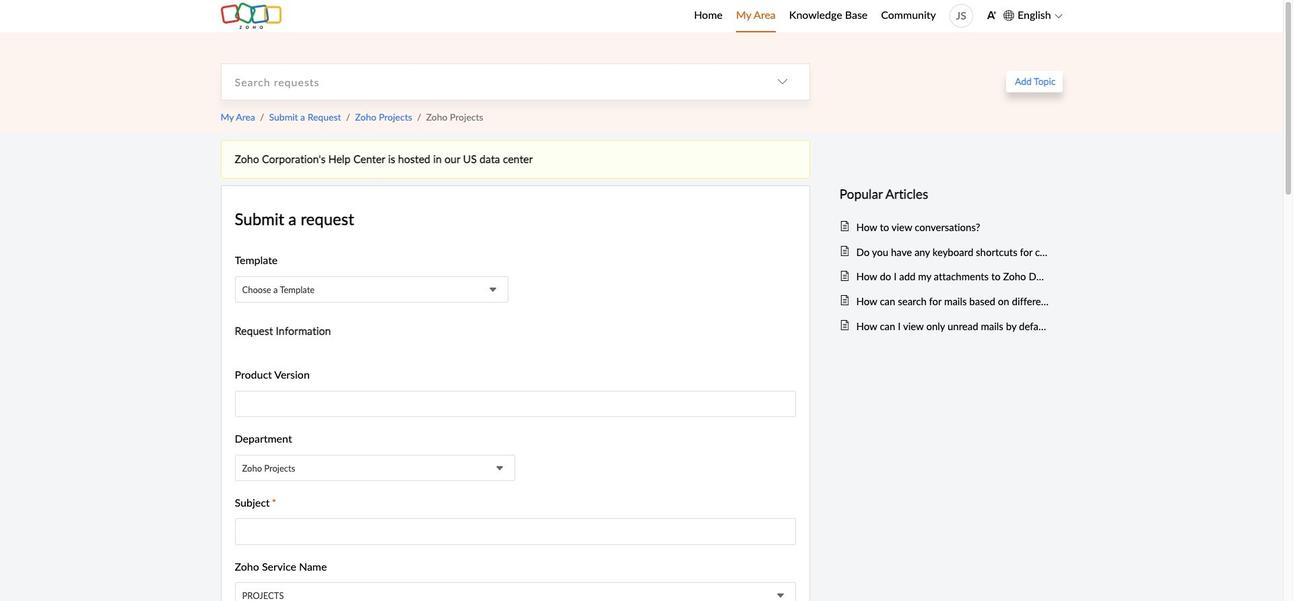 Task type: vqa. For each thing, say whether or not it's contained in the screenshot.
'choose languages' Element at the top of page
yes



Task type: describe. For each thing, give the bounding box(es) containing it.
choose languages element
[[1004, 7, 1063, 24]]

user preference image
[[987, 10, 997, 20]]

choose category element
[[756, 64, 810, 100]]



Task type: locate. For each thing, give the bounding box(es) containing it.
choose category image
[[777, 76, 788, 87]]

Search requests  field
[[221, 64, 756, 100]]

user preference element
[[987, 6, 997, 26]]

heading
[[840, 184, 1049, 204]]



